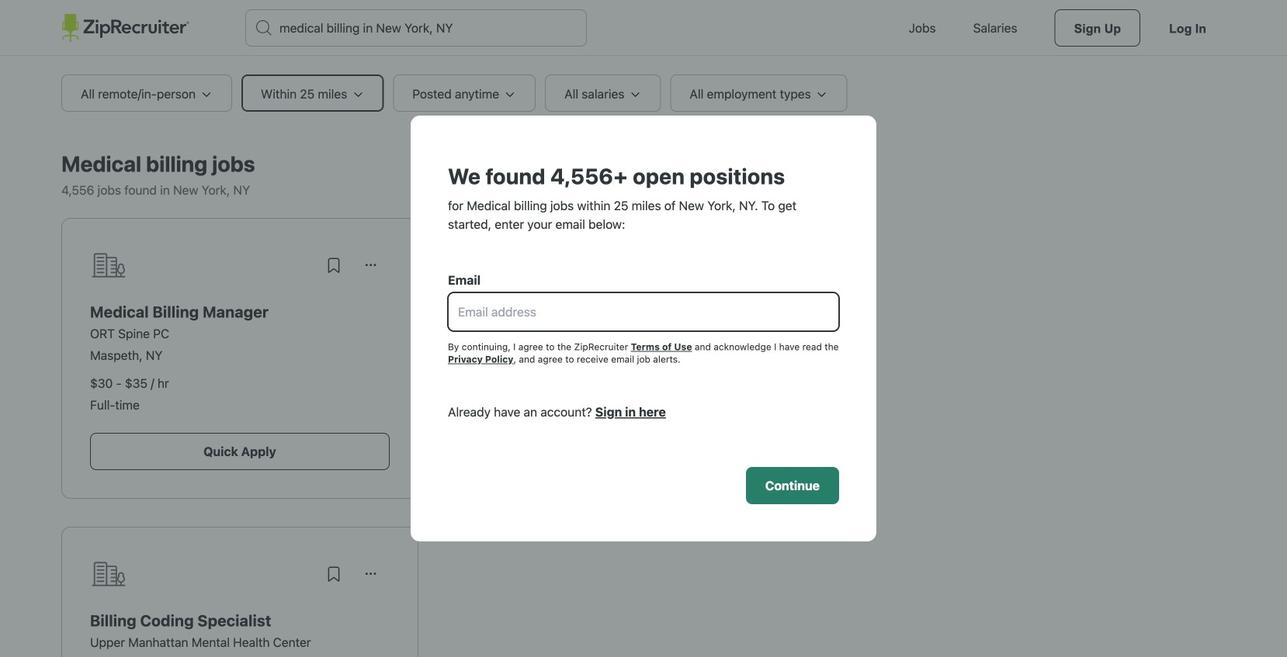 Task type: describe. For each thing, give the bounding box(es) containing it.
job card menu element for save job for later image
[[353, 572, 390, 587]]

save job for later image
[[325, 256, 343, 275]]

main element
[[61, 0, 1226, 56]]

medical billing manager element
[[90, 303, 390, 321]]

billing coding specialist element
[[90, 612, 390, 631]]

ziprecruiter image
[[61, 14, 189, 42]]

Search job title or keyword search field
[[246, 10, 586, 46]]

Email address text field
[[449, 294, 839, 331]]

save job for later image
[[325, 565, 343, 584]]



Task type: vqa. For each thing, say whether or not it's contained in the screenshot.
ZipRecruiter image
yes



Task type: locate. For each thing, give the bounding box(es) containing it.
2 job card menu element from the top
[[353, 572, 390, 587]]

job card menu element right save job for later icon at the top left of the page
[[353, 263, 390, 278]]

we found 4,556+ open positions dialog
[[0, 0, 1287, 658]]

1 job card menu element from the top
[[353, 263, 390, 278]]

job card menu element right save job for later image
[[353, 572, 390, 587]]

job card menu element for save job for later icon at the top left of the page
[[353, 263, 390, 278]]

1 vertical spatial job card menu element
[[353, 572, 390, 587]]

job card menu element
[[353, 263, 390, 278], [353, 572, 390, 587]]

0 vertical spatial job card menu element
[[353, 263, 390, 278]]



